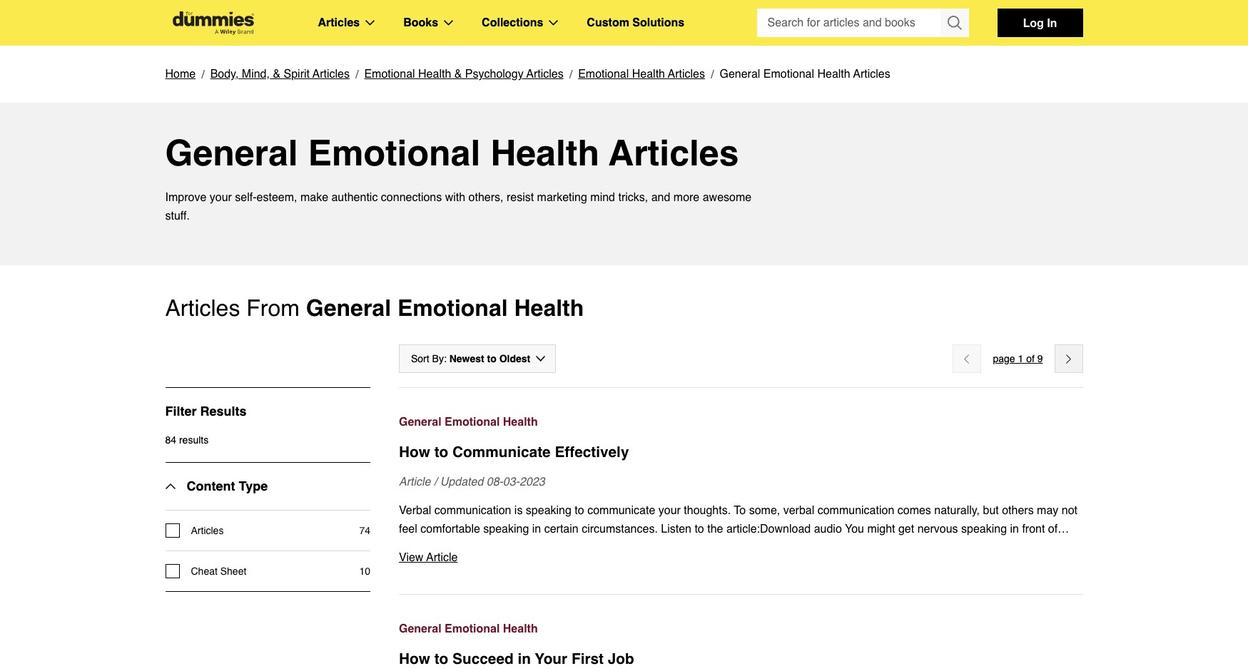 Task type: locate. For each thing, give the bounding box(es) containing it.
emotional health & psychology articles
[[364, 68, 564, 81]]

general emotional health up communicate in the left bottom of the page
[[399, 416, 538, 429]]

health up how to communicate effectively at the bottom of the page
[[503, 416, 538, 429]]

others,
[[469, 191, 504, 204]]

2 & from the left
[[454, 68, 462, 81]]

general emotional health link up how to communicate effectively link
[[399, 413, 1083, 432]]

open book categories image
[[444, 20, 453, 26]]

how for how to communicate effectively
[[399, 444, 430, 461]]

cheat sheet
[[191, 566, 247, 577]]

health
[[418, 68, 451, 81], [632, 68, 665, 81], [818, 68, 851, 81], [490, 132, 600, 173], [514, 295, 584, 321], [503, 416, 538, 429], [503, 623, 538, 636]]

to up /
[[434, 444, 449, 461]]

general emotional health
[[399, 416, 538, 429], [399, 623, 538, 636]]

1 vertical spatial general emotional health articles
[[165, 132, 739, 173]]

general emotional health for succeed
[[399, 623, 538, 636]]

stuff.
[[165, 210, 190, 223]]

in
[[518, 651, 531, 668]]

view
[[399, 552, 424, 565]]

mind
[[591, 191, 615, 204]]

home
[[165, 68, 196, 81]]

psychology
[[465, 68, 524, 81]]

how for how to succeed in your first job
[[399, 651, 430, 668]]

job
[[608, 651, 634, 668]]

/
[[434, 476, 437, 489]]

cheat
[[191, 566, 218, 577]]

view article link
[[399, 549, 1083, 567]]

& for psychology
[[454, 68, 462, 81]]

how to communicate effectively
[[399, 444, 629, 461]]

0 vertical spatial how
[[399, 444, 430, 461]]

general emotional health link up how to succeed in your first job link
[[399, 620, 1083, 639]]

logo image
[[165, 11, 261, 35]]

general
[[720, 68, 760, 81], [165, 132, 298, 173], [306, 295, 391, 321], [399, 416, 442, 429], [399, 623, 442, 636]]

collections
[[482, 16, 543, 29]]

succeed
[[453, 651, 514, 668]]

articles from general emotional health
[[165, 295, 584, 321]]

to for communicate
[[434, 444, 449, 461]]

articles down the solutions on the right top of page
[[668, 68, 705, 81]]

to left succeed
[[434, 651, 449, 668]]

0 vertical spatial general emotional health articles
[[720, 68, 891, 81]]

page 1 of 9 button
[[993, 350, 1043, 368]]

0 vertical spatial to
[[487, 353, 497, 365]]

& left 'psychology'
[[454, 68, 462, 81]]

to
[[487, 353, 497, 365], [434, 444, 449, 461], [434, 651, 449, 668]]

body,
[[210, 68, 239, 81]]

your
[[535, 651, 568, 668]]

health down the solutions on the right top of page
[[632, 68, 665, 81]]

and
[[651, 191, 671, 204]]

group
[[757, 9, 969, 37]]

to left oldest
[[487, 353, 497, 365]]

log in
[[1023, 16, 1057, 29]]

home link
[[165, 65, 196, 84]]

article
[[399, 476, 431, 489], [426, 552, 458, 565]]

article left /
[[399, 476, 431, 489]]

tricks,
[[618, 191, 648, 204]]

2 how from the top
[[399, 651, 430, 668]]

general emotional health link for how to succeed in your first job
[[399, 620, 1083, 639]]

2 vertical spatial to
[[434, 651, 449, 668]]

in
[[1047, 16, 1057, 29]]

books
[[403, 16, 438, 29]]

1 vertical spatial to
[[434, 444, 449, 461]]

more
[[674, 191, 700, 204]]

content type button
[[165, 463, 268, 510]]

1 how from the top
[[399, 444, 430, 461]]

connections
[[381, 191, 442, 204]]

content
[[187, 479, 235, 494]]

cookie consent banner dialog
[[0, 620, 1248, 672]]

articles
[[318, 16, 360, 29], [313, 68, 350, 81], [527, 68, 564, 81], [668, 68, 705, 81], [853, 68, 891, 81], [609, 132, 739, 173], [165, 295, 240, 321], [191, 525, 224, 537]]

84 results
[[165, 435, 209, 446]]

general emotional health up succeed
[[399, 623, 538, 636]]

1 vertical spatial general emotional health
[[399, 623, 538, 636]]

0 vertical spatial general emotional health link
[[399, 413, 1083, 432]]

&
[[273, 68, 281, 81], [454, 68, 462, 81]]

how to succeed in your first job link
[[399, 649, 1083, 670]]

how left succeed
[[399, 651, 430, 668]]

0 vertical spatial general emotional health
[[399, 416, 538, 429]]

1 vertical spatial how
[[399, 651, 430, 668]]

effectively
[[555, 444, 629, 461]]

of
[[1027, 353, 1035, 365]]

log in link
[[998, 9, 1083, 37]]

general emotional health articles up with at the top left of page
[[165, 132, 739, 173]]

1 horizontal spatial &
[[454, 68, 462, 81]]

mind,
[[242, 68, 270, 81]]

how up "article / updated 08-03-2023"
[[399, 444, 430, 461]]

articles right spirit
[[313, 68, 350, 81]]

general emotional health articles
[[720, 68, 891, 81], [165, 132, 739, 173]]

03-
[[503, 476, 520, 489]]

general emotional health articles down search for articles and books text field
[[720, 68, 891, 81]]

how to communicate effectively link
[[399, 442, 1083, 463]]

health up how to succeed in your first job
[[503, 623, 538, 636]]

content type
[[187, 479, 268, 494]]

emotional
[[364, 68, 415, 81], [578, 68, 629, 81], [764, 68, 814, 81], [308, 132, 481, 173], [398, 295, 508, 321], [445, 416, 500, 429], [445, 623, 500, 636]]

2 general emotional health from the top
[[399, 623, 538, 636]]

with
[[445, 191, 465, 204]]

1 vertical spatial general emotional health link
[[399, 620, 1083, 639]]

1 & from the left
[[273, 68, 281, 81]]

articles left the open article categories image
[[318, 16, 360, 29]]

2 general emotional health link from the top
[[399, 620, 1083, 639]]

how
[[399, 444, 430, 461], [399, 651, 430, 668]]

open collections list image
[[549, 20, 558, 26]]

1 general emotional health from the top
[[399, 416, 538, 429]]

& left spirit
[[273, 68, 281, 81]]

general emotional health link
[[399, 413, 1083, 432], [399, 620, 1083, 639]]

authentic
[[332, 191, 378, 204]]

emotional health & psychology articles link
[[364, 65, 564, 84]]

page
[[993, 353, 1015, 365]]

1 general emotional health link from the top
[[399, 413, 1083, 432]]

article right view
[[426, 552, 458, 565]]

0 horizontal spatial &
[[273, 68, 281, 81]]



Task type: describe. For each thing, give the bounding box(es) containing it.
74
[[359, 525, 370, 537]]

awesome
[[703, 191, 752, 204]]

emotional health articles link
[[578, 65, 705, 84]]

08-
[[487, 476, 503, 489]]

filter
[[165, 404, 197, 419]]

health down search for articles and books text field
[[818, 68, 851, 81]]

updated
[[440, 476, 483, 489]]

10
[[359, 566, 370, 577]]

from
[[246, 295, 300, 321]]

spirit
[[284, 68, 310, 81]]

sheet
[[220, 566, 247, 577]]

sort by: newest to oldest
[[411, 353, 531, 365]]

view article
[[399, 552, 458, 565]]

body, mind, & spirit articles link
[[210, 65, 350, 84]]

communicate
[[453, 444, 551, 461]]

84
[[165, 435, 176, 446]]

improve
[[165, 191, 207, 204]]

page 1 of 9
[[993, 353, 1043, 365]]

esteem,
[[257, 191, 297, 204]]

articles up more
[[609, 132, 739, 173]]

open article categories image
[[366, 20, 375, 26]]

resist
[[507, 191, 534, 204]]

articles up cheat
[[191, 525, 224, 537]]

type
[[239, 479, 268, 494]]

1 vertical spatial article
[[426, 552, 458, 565]]

to for succeed
[[434, 651, 449, 668]]

marketing
[[537, 191, 587, 204]]

0 vertical spatial article
[[399, 476, 431, 489]]

improve your self-esteem, make authentic connections with others, resist marketing mind tricks, and more awesome stuff.
[[165, 191, 752, 223]]

articles right 'psychology'
[[527, 68, 564, 81]]

2023
[[520, 476, 545, 489]]

custom solutions
[[587, 16, 685, 29]]

your
[[210, 191, 232, 204]]

self-
[[235, 191, 257, 204]]

filter results
[[165, 404, 247, 419]]

body, mind, & spirit articles
[[210, 68, 350, 81]]

health up marketing
[[490, 132, 600, 173]]

oldest
[[499, 353, 531, 365]]

by:
[[432, 353, 447, 365]]

general emotional health link for how to communicate effectively
[[399, 413, 1083, 432]]

& for spirit
[[273, 68, 281, 81]]

how to succeed in your first job
[[399, 651, 634, 668]]

1
[[1018, 353, 1024, 365]]

articles left from
[[165, 295, 240, 321]]

sort
[[411, 353, 429, 365]]

health up oldest
[[514, 295, 584, 321]]

solutions
[[633, 16, 685, 29]]

custom
[[587, 16, 630, 29]]

article / updated 08-03-2023
[[399, 476, 545, 489]]

custom solutions link
[[587, 14, 685, 32]]

articles down search for articles and books text field
[[853, 68, 891, 81]]

results
[[200, 404, 247, 419]]

emotional health articles
[[578, 68, 705, 81]]

newest
[[449, 353, 484, 365]]

first
[[572, 651, 604, 668]]

log
[[1023, 16, 1044, 29]]

results
[[179, 435, 209, 446]]

health down open book categories image
[[418, 68, 451, 81]]

Search for articles and books text field
[[757, 9, 942, 37]]

make
[[300, 191, 328, 204]]

general emotional health for communicate
[[399, 416, 538, 429]]

9
[[1038, 353, 1043, 365]]



Task type: vqa. For each thing, say whether or not it's contained in the screenshot.
General Emotional Health for Communicate
yes



